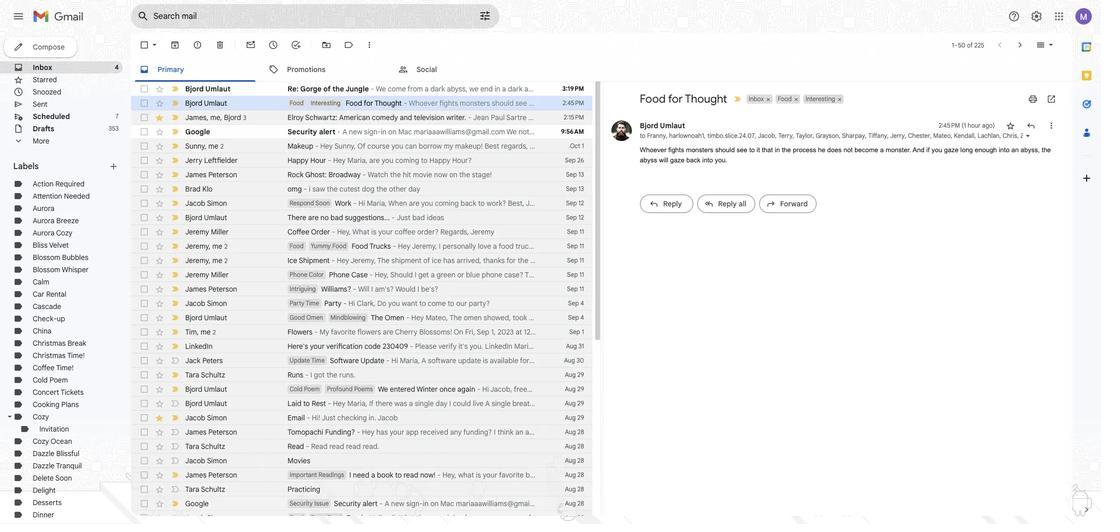 Task type: describe. For each thing, give the bounding box(es) containing it.
13 for rock ghost: broadway - watch the hit movie now on the stage!
[[578, 171, 584, 179]]

1 11 from the top
[[580, 228, 584, 236]]

- down 230409
[[386, 357, 390, 366]]

15 row from the top
[[131, 282, 592, 297]]

0 horizontal spatial alert
[[319, 127, 335, 137]]

report spam image
[[192, 40, 203, 50]]

soon for delete
[[55, 474, 72, 484]]

tara schultz for runs - i got the runs.
[[185, 371, 225, 380]]

row containing jack peters
[[131, 354, 592, 368]]

starred
[[33, 75, 57, 84]]

move to image
[[321, 40, 332, 50]]

i down once
[[449, 400, 451, 409]]

and
[[913, 146, 925, 154]]

tomopachi
[[288, 428, 323, 437]]

email - hi! just checking in. jacob
[[288, 414, 398, 423]]

older image
[[1015, 40, 1025, 50]]

to left 'our'
[[448, 299, 454, 309]]

1 aug 28 from the top
[[565, 429, 584, 436]]

to right want
[[419, 299, 426, 309]]

to right everyone
[[507, 514, 514, 523]]

2 james peterson from the top
[[185, 285, 237, 294]]

here's
[[288, 342, 308, 352]]

tim , me 2
[[185, 328, 216, 337]]

1 miller from the top
[[211, 228, 229, 237]]

update time software update -
[[290, 357, 391, 366]]

29 row from the top
[[131, 483, 592, 497]]

you up 'ideas'
[[421, 199, 433, 208]]

0 vertical spatial cozy
[[56, 229, 72, 238]]

the right the saw
[[327, 185, 338, 194]]

i left think
[[494, 428, 496, 437]]

cold inside the food for thought 'main content'
[[290, 386, 302, 393]]

check-up link
[[33, 315, 65, 324]]

attention
[[33, 192, 62, 201]]

christmas break
[[33, 339, 86, 348]]

1 bad from the left
[[331, 213, 343, 223]]

to up movie
[[421, 156, 428, 165]]

case?
[[504, 271, 523, 280]]

food up american
[[346, 99, 362, 108]]

- up mindblowing
[[343, 299, 347, 309]]

maria, for if
[[347, 400, 367, 409]]

read.
[[363, 443, 379, 452]]

dazzle tranquil link
[[33, 462, 82, 471]]

williams?
[[321, 285, 351, 294]]

3 simon from the top
[[207, 414, 227, 423]]

1 horizontal spatial best,
[[549, 514, 565, 523]]

reply link
[[640, 195, 693, 213]]

the left hit
[[390, 170, 401, 180]]

2 single from the left
[[492, 400, 511, 409]]

blue
[[466, 271, 480, 280]]

- right case
[[370, 271, 373, 280]]

2 app from the left
[[525, 428, 538, 437]]

1 vertical spatial are
[[409, 199, 419, 208]]

cozy ocean
[[33, 437, 72, 447]]

- right 'trucks'
[[393, 242, 396, 251]]

hour?
[[452, 156, 472, 165]]

primary
[[158, 65, 184, 74]]

- up hello
[[379, 500, 383, 509]]

delight
[[33, 487, 56, 496]]

row containing sunny
[[131, 139, 592, 153]]

16 row from the top
[[131, 297, 592, 311]]

chester
[[908, 132, 930, 140]]

whisper
[[62, 266, 89, 275]]

the left jungle
[[332, 84, 344, 94]]

a left green
[[431, 271, 435, 280]]

food up "ice"
[[290, 243, 304, 250]]

car rental
[[33, 290, 66, 299]]

1 horizontal spatial read
[[346, 443, 361, 452]]

0 horizontal spatial day
[[408, 185, 420, 194]]

promotions
[[287, 65, 325, 74]]

security for issue
[[290, 500, 313, 508]]

2 aug 29 from the top
[[565, 386, 584, 393]]

flowers
[[288, 328, 313, 337]]

toggle split pane mode image
[[1036, 40, 1046, 50]]

the right on
[[459, 170, 470, 180]]

the right the got
[[327, 371, 337, 380]]

2 peterson from the top
[[208, 285, 237, 294]]

hey for hour
[[333, 156, 346, 165]]

- right order
[[332, 228, 335, 237]]

2 miller from the top
[[211, 271, 229, 280]]

0 vertical spatial when
[[388, 199, 407, 208]]

10 row from the top
[[131, 211, 592, 225]]

0 vertical spatial your
[[378, 228, 393, 237]]

time! for coffee time!
[[56, 364, 74, 373]]

1 50 of 225
[[952, 41, 984, 49]]

food right yummy
[[332, 243, 346, 250]]

food - hello all, when is a good day for everyone to get food? best, jacob
[[346, 514, 587, 523]]

there
[[288, 213, 306, 223]]

not
[[844, 146, 853, 154]]

you right do
[[388, 299, 400, 309]]

1 vertical spatial when
[[399, 514, 417, 523]]

1 sep 11 from the top
[[567, 228, 584, 236]]

inbox for inbox link
[[33, 63, 52, 72]]

- right now!
[[437, 471, 441, 480]]

there are no bad suggestions... - just bad ideas
[[288, 213, 444, 223]]

3 james from the top
[[185, 285, 207, 294]]

28 row from the top
[[131, 469, 592, 483]]

1 for sep 1
[[582, 328, 584, 336]]

brad klo
[[185, 185, 213, 194]]

for for food for thought -
[[364, 99, 373, 108]]

aurora breeze
[[33, 216, 79, 226]]

cooking plans
[[33, 401, 79, 410]]

oct
[[570, 142, 580, 150]]

i left "need"
[[349, 471, 351, 480]]

- down yummy food
[[332, 256, 335, 266]]

1 james from the top
[[185, 113, 207, 122]]

required
[[55, 180, 85, 189]]

food down 'what' at top
[[352, 242, 368, 251]]

does
[[827, 146, 842, 154]]

cascade
[[33, 302, 61, 312]]

gorge
[[300, 84, 322, 94]]

chris
[[1003, 132, 1017, 140]]

29 for email - hi! just checking in. jacob
[[577, 414, 584, 422]]

concert
[[33, 388, 59, 398]]

1 horizontal spatial coming
[[435, 199, 459, 208]]

invitation link
[[39, 425, 69, 434]]

security for alert
[[288, 127, 317, 137]]

0 vertical spatial just
[[397, 213, 411, 223]]

book
[[377, 471, 393, 480]]

- right 230409
[[410, 342, 413, 352]]

3 28 from the top
[[577, 457, 584, 465]]

4 row from the top
[[131, 125, 592, 139]]

0 horizontal spatial read
[[329, 443, 344, 452]]

4 jacob simon from the top
[[185, 457, 227, 466]]

0 vertical spatial get
[[418, 271, 429, 280]]

i right breath
[[536, 400, 538, 409]]

to left franny
[[640, 132, 646, 140]]

omen for good
[[306, 314, 323, 322]]

4 28 from the top
[[577, 472, 584, 479]]

27 row from the top
[[131, 454, 592, 469]]

the right in at the top
[[782, 146, 791, 154]]

advanced search options image
[[475, 6, 495, 26]]

2:45 pm for 2:45 pm
[[563, 99, 584, 107]]

sep 11 for phone color phone case - hey, should i get a green or blue phone case? thanks, jer
[[567, 271, 584, 279]]

add to tasks image
[[291, 40, 301, 50]]

0 horizontal spatial just
[[322, 414, 336, 423]]

50
[[958, 41, 965, 49]]

everyone
[[475, 514, 506, 523]]

- right rest
[[328, 400, 331, 409]]

1 horizontal spatial alert
[[363, 500, 378, 509]]

food trucks -
[[352, 242, 398, 251]]

2 could from the left
[[539, 400, 557, 409]]

- left will at the bottom left of the page
[[353, 285, 356, 294]]

food down practicing
[[290, 515, 304, 522]]

1 horizontal spatial hey,
[[375, 271, 389, 280]]

ghost:
[[305, 170, 327, 180]]

writer.
[[446, 113, 466, 122]]

away
[[648, 400, 665, 409]]

- down "tomopachi"
[[306, 443, 309, 452]]

me for flowers
[[201, 328, 211, 337]]

shipment
[[299, 256, 330, 266]]

Not starred checkbox
[[1005, 121, 1015, 131]]

0 vertical spatial all
[[739, 199, 746, 209]]

me for elroy schwartz: american comedy and television writer.
[[210, 113, 220, 122]]

we entered winter once again -
[[378, 385, 482, 394]]

the right dog
[[376, 185, 387, 194]]

our
[[456, 299, 467, 309]]

- down checking
[[357, 428, 360, 437]]

intriguing williams? - will i am's? would i be's?
[[290, 285, 438, 294]]

reply for reply
[[663, 199, 682, 209]]

to right laid
[[303, 400, 310, 409]]

interesting button
[[804, 95, 836, 104]]

3 sep 11 from the top
[[567, 257, 584, 265]]

i left the got
[[310, 371, 312, 380]]

11 for food trucks -
[[580, 243, 584, 250]]

1 app from the left
[[406, 428, 419, 437]]

you inside whoever fights monsters should see to it that in the process he does not become a monster. and if you gaze long enough into an abyss, the abyss will gaze back into you.
[[932, 146, 942, 154]]

food button
[[776, 95, 793, 104]]

2 vertical spatial your
[[390, 428, 404, 437]]

1 horizontal spatial jerry
[[890, 132, 905, 140]]

jungle
[[346, 84, 369, 94]]

13 row from the top
[[131, 254, 592, 268]]

(1
[[962, 122, 966, 129]]

5 aug 28 from the top
[[565, 486, 584, 494]]

- right runs
[[305, 371, 308, 380]]

a left good at the bottom of the page
[[426, 514, 430, 523]]

2 row from the top
[[131, 96, 592, 111]]

suggestions...
[[345, 213, 390, 223]]

update inside update time software update -
[[290, 357, 310, 365]]

dog
[[362, 185, 375, 194]]

2 28 from the top
[[577, 443, 584, 451]]

party time party - hi clark, do you want to come to our party?
[[290, 299, 490, 309]]

sep 13 for omg - i saw the cutest dog the other day
[[566, 185, 584, 193]]

forward link
[[759, 195, 817, 213]]

omen for the
[[385, 314, 404, 323]]

26 row from the top
[[131, 440, 592, 454]]

- left the hi!
[[307, 414, 310, 423]]

2 james from the top
[[185, 170, 207, 180]]

delete
[[33, 474, 54, 484]]

intriguing
[[290, 286, 316, 293]]

1 horizontal spatial gaze
[[944, 146, 959, 154]]

jacob simon for party
[[185, 299, 227, 309]]

reply all link
[[697, 195, 755, 213]]

food inside button
[[778, 95, 792, 103]]

i'd
[[575, 400, 583, 409]]

food down re:
[[290, 99, 304, 107]]

- down american
[[337, 127, 341, 137]]

2 horizontal spatial read
[[404, 471, 418, 480]]

1 horizontal spatial phone
[[329, 271, 350, 280]]

11 for intriguing williams? - will i am's? would i be's?
[[580, 286, 584, 293]]

whoever fights monsters should see to it that in the process he does not become a monster. and if you gaze long enough into an abyss, the abyss will gaze back into you.
[[640, 146, 1051, 164]]

- up food for thought -
[[371, 84, 374, 94]]

2 for makeup -
[[220, 142, 224, 150]]

gmail image
[[33, 6, 89, 27]]

- right writer.
[[468, 113, 471, 122]]

leftfielder
[[204, 156, 238, 165]]

1 horizontal spatial day
[[436, 400, 447, 409]]

3 schultz from the top
[[201, 486, 225, 495]]

dazzle for dazzle tranquil
[[33, 462, 54, 471]]

1 vertical spatial into
[[702, 156, 713, 164]]

concert tickets
[[33, 388, 84, 398]]

1 horizontal spatial for
[[464, 514, 474, 523]]

laid
[[288, 400, 301, 409]]

blossom for blossom bubbles
[[33, 253, 60, 262]]

case
[[351, 271, 368, 280]]

aug 30
[[564, 357, 584, 365]]

2 for ice shipment -
[[224, 257, 228, 265]]

24 row from the top
[[131, 411, 592, 426]]

dazzle for dazzle blissful
[[33, 450, 54, 459]]

hi for hi maria, when are you coming back to work? best, jacob
[[358, 199, 365, 208]]

tara for read - read read read read.
[[185, 443, 199, 452]]

1 could from the left
[[453, 400, 471, 409]]

an inside whoever fights monsters should see to it that in the process he does not become a monster. and if you gaze long enough into an abyss, the abyss will gaze back into you.
[[1011, 146, 1019, 154]]

0 vertical spatial maria,
[[347, 156, 367, 165]]

1 vertical spatial get
[[516, 514, 526, 523]]

1 single from the left
[[415, 400, 434, 409]]

is for food - hello all, when is a good day for everyone to get food? best, jacob
[[419, 514, 424, 523]]

- left watch
[[363, 170, 366, 180]]

sunny
[[185, 141, 205, 151]]

delete soon
[[33, 474, 72, 484]]

action
[[33, 180, 54, 189]]

- right hour
[[328, 156, 331, 165]]

7 row from the top
[[131, 168, 592, 182]]

snooze image
[[268, 40, 278, 50]]

hour
[[310, 156, 326, 165]]

runs.
[[339, 371, 355, 380]]

if
[[369, 400, 374, 409]]

simon for food
[[207, 514, 227, 523]]

- up the and
[[404, 99, 407, 108]]

- down want
[[406, 314, 409, 323]]

the
[[371, 314, 383, 323]]

2 read from the left
[[311, 443, 328, 452]]

sep 11 for food trucks -
[[567, 243, 584, 250]]

is for coffee order - hey, what is your coffee order? regards, jeremy
[[371, 228, 376, 237]]

ocean
[[51, 437, 72, 447]]

2 bad from the left
[[412, 213, 425, 223]]

snoozed
[[33, 87, 61, 97]]

you up rock ghost: broadway - watch the hit movie now on the stage!
[[382, 156, 393, 165]]

saw
[[312, 185, 325, 194]]

2 horizontal spatial best,
[[667, 400, 683, 409]]

elroy
[[288, 113, 304, 122]]

coffee order - hey, what is your coffee order? regards, jeremy
[[288, 228, 494, 237]]

2 horizontal spatial day
[[451, 514, 463, 523]]

the right abyss,
[[1042, 146, 1051, 154]]

0 horizontal spatial all
[[604, 400, 611, 409]]

- left hello
[[365, 514, 368, 523]]

attention needed
[[33, 192, 90, 201]]

reply all
[[718, 199, 746, 209]]

0 horizontal spatial that
[[540, 428, 553, 437]]

christmas break link
[[33, 339, 86, 348]]

1 vertical spatial gaze
[[670, 156, 685, 164]]

1 jeremy miller from the top
[[185, 228, 229, 237]]

aurora cozy link
[[33, 229, 72, 238]]

29 for runs - i got the runs.
[[577, 371, 584, 379]]

soon for respond
[[315, 200, 330, 207]]

2 29 from the top
[[577, 386, 584, 393]]

aurora for aurora cozy
[[33, 229, 54, 238]]

to right book
[[395, 471, 402, 480]]

christmas for christmas break
[[33, 339, 66, 348]]

a left book
[[371, 471, 375, 480]]

aurora breeze link
[[33, 216, 79, 226]]

1 row from the top
[[131, 82, 592, 96]]

makeup
[[288, 142, 313, 151]]

that inside whoever fights monsters should see to it that in the process he does not become a monster. and if you gaze long enough into an abyss, the abyss will gaze back into you.
[[762, 146, 773, 154]]

6 aug 28 from the top
[[565, 500, 584, 508]]

2 google from the top
[[185, 500, 209, 509]]

0 vertical spatial are
[[369, 156, 380, 165]]

1 28 from the top
[[577, 429, 584, 436]]

- right flowers
[[314, 328, 318, 337]]

i right the should
[[415, 271, 416, 280]]

email
[[288, 414, 305, 423]]

a right was
[[409, 400, 413, 409]]

- up hour
[[315, 142, 318, 151]]

0 horizontal spatial back
[[461, 199, 476, 208]]

zach
[[1020, 132, 1034, 140]]

4 for the omen -
[[581, 314, 584, 322]]

to left work?
[[478, 199, 485, 208]]

0 vertical spatial 1
[[952, 41, 954, 49]]

action required link
[[33, 180, 85, 189]]

23 row from the top
[[131, 397, 702, 411]]

aug 29 for runs - i got the runs.
[[565, 371, 584, 379]]

0 horizontal spatial interesting
[[311, 99, 341, 107]]

1 horizontal spatial into
[[999, 146, 1010, 154]]

jack
[[185, 357, 200, 366]]

again
[[457, 385, 475, 394]]

0 vertical spatial coming
[[395, 156, 419, 165]]



Task type: locate. For each thing, give the bounding box(es) containing it.
0 vertical spatial soon
[[315, 200, 330, 207]]

primary tab
[[131, 57, 259, 82]]

bjord
[[185, 84, 204, 94], [185, 99, 202, 108], [224, 113, 241, 122], [640, 121, 658, 130], [185, 213, 202, 223], [185, 314, 202, 323], [185, 385, 202, 394], [185, 400, 202, 409], [685, 400, 702, 409]]

interesting right food button
[[806, 95, 835, 103]]

4 inside labels navigation
[[115, 63, 119, 71]]

0 horizontal spatial best,
[[508, 199, 524, 208]]

0 vertical spatial christmas
[[33, 339, 66, 348]]

blossom bubbles link
[[33, 253, 88, 262]]

main menu image
[[12, 10, 25, 23]]

a inside whoever fights monsters should see to it that in the process he does not become a monster. and if you gaze long enough into an abyss, the abyss will gaze back into you.
[[880, 146, 884, 154]]

settings image
[[1030, 10, 1043, 23]]

3 tara schultz from the top
[[185, 486, 225, 495]]

row up case
[[131, 254, 592, 268]]

party inside party time party - hi clark, do you want to come to our party?
[[290, 300, 304, 308]]

sep 4 for party time party - hi clark, do you want to come to our party?
[[568, 300, 584, 308]]

1 vertical spatial alert
[[363, 500, 378, 509]]

ice
[[288, 256, 297, 266]]

when down other
[[388, 199, 407, 208]]

2 dazzle from the top
[[33, 462, 54, 471]]

desserts
[[33, 499, 62, 508]]

cozy for cozy link at left
[[33, 413, 49, 422]]

break
[[68, 339, 86, 348]]

None checkbox
[[139, 84, 149, 94], [139, 141, 149, 151], [139, 170, 149, 180], [139, 213, 149, 223], [139, 227, 149, 237], [139, 242, 149, 252], [139, 256, 149, 266], [139, 284, 149, 295], [139, 313, 149, 323], [139, 342, 149, 352], [139, 370, 149, 381], [139, 399, 149, 409], [139, 413, 149, 424], [139, 471, 149, 481], [139, 485, 149, 495], [139, 514, 149, 524], [139, 84, 149, 94], [139, 141, 149, 151], [139, 170, 149, 180], [139, 213, 149, 223], [139, 227, 149, 237], [139, 242, 149, 252], [139, 256, 149, 266], [139, 284, 149, 295], [139, 313, 149, 323], [139, 342, 149, 352], [139, 370, 149, 381], [139, 399, 149, 409], [139, 413, 149, 424], [139, 471, 149, 481], [139, 485, 149, 495], [139, 514, 149, 524]]

klo
[[202, 185, 213, 194]]

0 horizontal spatial thought
[[375, 99, 402, 108]]

row down american
[[131, 125, 592, 139]]

inbox inside button
[[749, 95, 764, 103]]

not starred image
[[1005, 121, 1015, 131]]

1 for oct 1
[[582, 142, 584, 150]]

a
[[880, 146, 884, 154], [431, 271, 435, 280], [409, 400, 413, 409], [371, 471, 375, 480], [426, 514, 430, 523]]

hey down profound at the bottom left of page
[[333, 400, 346, 409]]

1 horizontal spatial is
[[419, 514, 424, 523]]

cozy down invitation link
[[33, 437, 49, 447]]

soon inside 'respond soon work - hi maria, when are you coming back to work? best, jacob'
[[315, 200, 330, 207]]

4 for party time party - hi clark, do you want to come to our party?
[[581, 300, 584, 308]]

0 vertical spatial that
[[762, 146, 773, 154]]

reply inside reply 'link'
[[663, 199, 682, 209]]

3 peterson from the top
[[208, 428, 237, 437]]

tab list inside the food for thought 'main content'
[[131, 57, 1072, 82]]

row down the in. at the bottom of the page
[[131, 426, 659, 440]]

,
[[207, 113, 208, 122], [220, 113, 222, 122], [666, 132, 668, 140], [704, 132, 706, 140], [755, 132, 756, 140], [775, 132, 777, 140], [793, 132, 794, 140], [813, 132, 814, 140], [839, 132, 840, 140], [865, 132, 867, 140], [887, 132, 889, 140], [905, 132, 906, 140], [930, 132, 932, 140], [951, 132, 952, 140], [975, 132, 976, 140], [1000, 132, 1001, 140], [1017, 132, 1019, 140], [1090, 132, 1093, 140], [205, 141, 207, 151], [209, 242, 210, 251], [209, 256, 210, 265], [197, 328, 199, 337]]

single right a
[[492, 400, 511, 409]]

None checkbox
[[139, 40, 149, 50], [139, 98, 149, 108], [139, 113, 149, 123], [139, 127, 149, 137], [139, 156, 149, 166], [139, 184, 149, 194], [139, 199, 149, 209], [139, 270, 149, 280], [139, 299, 149, 309], [139, 327, 149, 338], [139, 356, 149, 366], [139, 385, 149, 395], [139, 428, 149, 438], [139, 442, 149, 452], [139, 456, 149, 467], [139, 499, 149, 510], [139, 40, 149, 50], [139, 98, 149, 108], [139, 113, 149, 123], [139, 127, 149, 137], [139, 156, 149, 166], [139, 184, 149, 194], [139, 199, 149, 209], [139, 270, 149, 280], [139, 299, 149, 309], [139, 327, 149, 338], [139, 356, 149, 366], [139, 385, 149, 395], [139, 428, 149, 438], [139, 442, 149, 452], [139, 456, 149, 467], [139, 499, 149, 510]]

get up be's?
[[418, 271, 429, 280]]

0 vertical spatial best,
[[508, 199, 524, 208]]

thought for food for thought -
[[375, 99, 402, 108]]

cozy ocean link
[[33, 437, 72, 447]]

time! down break
[[67, 352, 85, 361]]

2 tara from the top
[[185, 443, 199, 452]]

1 aug 29 from the top
[[565, 371, 584, 379]]

read left the read.
[[346, 443, 361, 452]]

important readings i need a book to read now! -
[[290, 471, 442, 480]]

invitation
[[39, 425, 69, 434]]

poems
[[354, 386, 373, 393]]

peterson
[[208, 170, 237, 180], [208, 285, 237, 294], [208, 428, 237, 437], [208, 471, 237, 480]]

1 horizontal spatial get
[[516, 514, 526, 523]]

1 vertical spatial google
[[185, 500, 209, 509]]

food up franny
[[640, 92, 666, 106]]

dazzle
[[33, 450, 54, 459], [33, 462, 54, 471]]

0 vertical spatial sep 4
[[568, 300, 584, 308]]

elroy schwartz: american comedy and television writer. -
[[288, 113, 473, 122]]

0 vertical spatial hey,
[[337, 228, 351, 237]]

2 horizontal spatial is
[[600, 428, 605, 437]]

12 for jacob simon
[[578, 200, 584, 207]]

row down the winter
[[131, 397, 702, 411]]

promotions tab
[[260, 57, 389, 82]]

1 vertical spatial tara schultz
[[185, 443, 225, 452]]

1 horizontal spatial update
[[361, 357, 384, 366]]

26
[[577, 157, 584, 164]]

hi left clark,
[[348, 299, 355, 309]]

0 vertical spatial schultz
[[201, 371, 225, 380]]

1 right oct
[[582, 142, 584, 150]]

12 row from the top
[[131, 239, 592, 254]]

cozy for cozy ocean
[[33, 437, 49, 447]]

of for the
[[323, 84, 331, 94]]

2:45 pm up mateo
[[939, 122, 960, 129]]

1 vertical spatial sep 13
[[566, 185, 584, 193]]

schultz for read
[[201, 443, 225, 452]]

omen
[[385, 314, 404, 323], [306, 314, 323, 322]]

2 sep 4 from the top
[[568, 314, 584, 322]]

soon down tranquil
[[55, 474, 72, 484]]

row up watch
[[131, 153, 592, 168]]

tab list containing primary
[[131, 57, 1072, 82]]

coffee for coffee time!
[[33, 364, 55, 373]]

for left everyone
[[464, 514, 474, 523]]

1 vertical spatial your
[[310, 342, 325, 352]]

time inside update time software update -
[[311, 357, 325, 365]]

1 up the 31 on the bottom right of the page
[[582, 328, 584, 336]]

1 dazzle from the top
[[33, 450, 54, 459]]

coffee down there
[[288, 228, 309, 237]]

jeremy
[[185, 228, 209, 237], [470, 228, 494, 237], [185, 242, 209, 251], [185, 256, 209, 265], [185, 271, 209, 280]]

aug 29
[[565, 371, 584, 379], [565, 386, 584, 393], [565, 400, 584, 408], [565, 414, 584, 422]]

2 11 from the top
[[580, 243, 584, 250]]

29 for laid to rest - hey maria, if there was a single day i could live a single breath i could take i'd trade all the others away best, bjord
[[577, 400, 584, 408]]

1 read from the left
[[288, 443, 304, 452]]

me for makeup
[[208, 141, 218, 151]]

11 for phone color phone case - hey, should i get a green or blue phone case? thanks, jer
[[580, 271, 584, 279]]

sep 12 for bjord umlaut
[[566, 214, 584, 222]]

row up there are no bad suggestions... - just bad ideas
[[131, 196, 592, 211]]

0 vertical spatial 2:45 pm
[[563, 99, 584, 107]]

american
[[339, 113, 370, 122]]

time! down christmas time!
[[56, 364, 74, 373]]

james , me , bjord 3
[[185, 113, 246, 122]]

28
[[577, 429, 584, 436], [577, 443, 584, 451], [577, 457, 584, 465], [577, 472, 584, 479], [577, 486, 584, 494], [577, 500, 584, 508], [577, 515, 584, 522]]

4 aug 28 from the top
[[565, 472, 584, 479]]

1 reply from the left
[[663, 199, 682, 209]]

just up coffee
[[397, 213, 411, 223]]

hey, up 'am's?'
[[375, 271, 389, 280]]

labels navigation
[[0, 33, 131, 525]]

29 down 30
[[577, 371, 584, 379]]

0 horizontal spatial is
[[371, 228, 376, 237]]

food for thought main content
[[131, 33, 1101, 525]]

coffee time! link
[[33, 364, 74, 373]]

1 horizontal spatial interesting
[[806, 95, 835, 103]]

1 peterson from the top
[[208, 170, 237, 180]]

blossom for blossom whisper
[[33, 266, 60, 275]]

- left the i
[[304, 185, 307, 194]]

0 vertical spatial hi
[[358, 199, 365, 208]]

0 horizontal spatial coffee
[[33, 364, 55, 373]]

None search field
[[131, 4, 499, 29]]

1 christmas from the top
[[33, 339, 66, 348]]

are up watch
[[369, 156, 380, 165]]

aug 29 for email - hi! just checking in. jacob
[[565, 414, 584, 422]]

snoozed link
[[33, 87, 61, 97]]

2 inside sunny , me 2
[[220, 142, 224, 150]]

coffee up the cold poem link
[[33, 364, 55, 373]]

2 12 from the top
[[578, 214, 584, 222]]

row down 'what' at top
[[131, 239, 592, 254]]

jacob simon for respond
[[185, 199, 227, 208]]

4 sep 11 from the top
[[567, 271, 584, 279]]

soon down the saw
[[315, 200, 330, 207]]

1 vertical spatial hey
[[333, 400, 346, 409]]

1 vertical spatial 1
[[582, 142, 584, 150]]

of right 50
[[967, 41, 973, 49]]

row containing brad klo
[[131, 182, 592, 196]]

compose button
[[4, 37, 77, 57]]

4 peterson from the top
[[208, 471, 237, 480]]

bad down 'respond soon work - hi maria, when are you coming back to work? best, jacob'
[[412, 213, 425, 223]]

support image
[[1008, 10, 1020, 23]]

0 vertical spatial hey
[[333, 156, 346, 165]]

2 inside tim , me 2
[[213, 329, 216, 336]]

1 horizontal spatial just
[[397, 213, 411, 223]]

time! for christmas time!
[[67, 352, 85, 361]]

trucks
[[370, 242, 391, 251]]

4
[[115, 63, 119, 71], [581, 300, 584, 308], [581, 314, 584, 322]]

Search mail text field
[[153, 11, 450, 21]]

2 reply from the left
[[718, 199, 737, 209]]

- right the work
[[353, 199, 357, 208]]

1 vertical spatial inbox
[[749, 95, 764, 103]]

20 row from the top
[[131, 354, 592, 368]]

archive image
[[170, 40, 180, 50]]

inbox for inbox button
[[749, 95, 764, 103]]

0 vertical spatial time
[[306, 300, 319, 308]]

3 james peterson from the top
[[185, 428, 237, 437]]

verification
[[326, 342, 363, 352]]

2 jacob simon from the top
[[185, 299, 227, 309]]

row up "need"
[[131, 454, 592, 469]]

5 11 from the top
[[580, 286, 584, 293]]

1 vertical spatial just
[[322, 414, 336, 423]]

inbox inside labels navigation
[[33, 63, 52, 72]]

7 aug 28 from the top
[[565, 515, 584, 522]]

thought
[[685, 92, 727, 106], [375, 99, 402, 108]]

cold inside labels navigation
[[33, 376, 48, 385]]

3 aug 29 from the top
[[565, 400, 584, 408]]

food for thought -
[[346, 99, 409, 108]]

0 vertical spatial 12
[[578, 200, 584, 207]]

social tab
[[390, 57, 519, 82]]

0 vertical spatial cold
[[33, 376, 48, 385]]

is right 'what' at top
[[371, 228, 376, 237]]

2 tara schultz from the top
[[185, 443, 225, 452]]

1 horizontal spatial back
[[686, 156, 700, 164]]

tara for runs - i got the runs.
[[185, 371, 199, 380]]

2 vertical spatial maria,
[[347, 400, 367, 409]]

5 28 from the top
[[577, 486, 584, 494]]

for
[[668, 92, 683, 106], [364, 99, 373, 108], [464, 514, 474, 523]]

22 row from the top
[[131, 383, 592, 397]]

2 jeremy , me 2 from the top
[[185, 256, 228, 265]]

14 row from the top
[[131, 268, 592, 282]]

31
[[579, 343, 584, 350]]

row up here's your verification code 230409 - at the bottom
[[131, 325, 592, 340]]

- up coffee order - hey, what is your coffee order? regards, jeremy
[[392, 213, 395, 223]]

1 james peterson from the top
[[185, 170, 237, 180]]

peters
[[202, 357, 223, 366]]

8 row from the top
[[131, 182, 592, 196]]

schultz for runs
[[201, 371, 225, 380]]

aurora link
[[33, 204, 54, 213]]

5 james from the top
[[185, 471, 207, 480]]

yummy food
[[311, 243, 346, 250]]

phone up intriguing at left bottom
[[290, 271, 307, 279]]

profound poems
[[327, 386, 373, 393]]

-
[[371, 84, 374, 94], [404, 99, 407, 108], [468, 113, 471, 122], [337, 127, 341, 137], [315, 142, 318, 151], [328, 156, 331, 165], [363, 170, 366, 180], [304, 185, 307, 194], [353, 199, 357, 208], [392, 213, 395, 223], [332, 228, 335, 237], [393, 242, 396, 251], [332, 256, 335, 266], [370, 271, 373, 280], [353, 285, 356, 294], [343, 299, 347, 309], [406, 314, 409, 323], [314, 328, 318, 337], [410, 342, 413, 352], [386, 357, 390, 366], [305, 371, 308, 380], [477, 385, 480, 394], [328, 400, 331, 409], [307, 414, 310, 423], [357, 428, 360, 437], [306, 443, 309, 452], [437, 471, 441, 480], [379, 500, 383, 509], [365, 514, 368, 523]]

1 vertical spatial cozy
[[33, 413, 49, 422]]

1 vertical spatial an
[[515, 428, 523, 437]]

cold poem inside the food for thought 'main content'
[[290, 386, 320, 393]]

1 horizontal spatial party
[[324, 299, 341, 309]]

25 row from the top
[[131, 426, 659, 440]]

1 vertical spatial best,
[[667, 400, 683, 409]]

0 horizontal spatial could
[[453, 400, 471, 409]]

row up dog
[[131, 168, 592, 182]]

interesting inside button
[[806, 95, 835, 103]]

james
[[185, 113, 207, 122], [185, 170, 207, 180], [185, 285, 207, 294], [185, 428, 207, 437], [185, 471, 207, 480]]

hi for hi clark, do you want to come to our party?
[[348, 299, 355, 309]]

0 vertical spatial of
[[967, 41, 973, 49]]

calm
[[33, 278, 49, 287]]

bad right no
[[331, 213, 343, 223]]

4 james peterson from the top
[[185, 471, 237, 480]]

0 horizontal spatial an
[[515, 428, 523, 437]]

6 28 from the top
[[577, 500, 584, 508]]

1 happy from the left
[[288, 156, 308, 165]]

30
[[577, 357, 584, 365]]

time for software
[[311, 357, 325, 365]]

row down has
[[131, 440, 592, 454]]

security inside security issue security alert -
[[290, 500, 313, 508]]

1 horizontal spatial could
[[539, 400, 557, 409]]

sep 13
[[566, 171, 584, 179], [566, 185, 584, 193]]

poem inside the food for thought 'main content'
[[304, 386, 320, 393]]

1 vertical spatial jeremy miller
[[185, 271, 229, 280]]

dazzle blissful link
[[33, 450, 79, 459]]

row containing tim
[[131, 325, 592, 340]]

2 vertical spatial 4
[[581, 314, 584, 322]]

tranquil
[[56, 462, 82, 471]]

best, right 'food?'
[[549, 514, 565, 523]]

1 sep 4 from the top
[[568, 300, 584, 308]]

ago)
[[982, 122, 995, 129]]

laid to rest - hey maria, if there was a single day i could live a single breath i could take i'd trade all the others away best, bjord
[[288, 400, 702, 409]]

30 row from the top
[[131, 497, 592, 512]]

2 for flowers -
[[213, 329, 216, 336]]

1 aurora from the top
[[33, 204, 54, 213]]

13 for omg - i saw the cutest dog the other day
[[578, 185, 584, 193]]

others
[[626, 400, 647, 409]]

0 vertical spatial miller
[[211, 228, 229, 237]]

2 sep 13 from the top
[[566, 185, 584, 193]]

0 horizontal spatial party
[[290, 300, 304, 308]]

coffee for coffee order - hey, what is your coffee order? regards, jeremy
[[288, 228, 309, 237]]

2:45 pm inside 2:45 pm (1 hour ago) 'cell'
[[939, 122, 960, 129]]

show details image
[[1025, 133, 1031, 139]]

0 vertical spatial 4
[[115, 63, 119, 71]]

2 sep 12 from the top
[[566, 214, 584, 222]]

time inside party time party - hi clark, do you want to come to our party?
[[306, 300, 319, 308]]

1
[[952, 41, 954, 49], [582, 142, 584, 150], [582, 328, 584, 336]]

cozy link
[[33, 413, 49, 422]]

sep 4 for the omen -
[[568, 314, 584, 322]]

1 vertical spatial christmas
[[33, 352, 66, 361]]

i right will at the bottom left of the page
[[371, 285, 373, 294]]

read up movies
[[288, 443, 304, 452]]

31 row from the top
[[131, 512, 592, 525]]

1 vertical spatial of
[[323, 84, 331, 94]]

back
[[686, 156, 700, 164], [461, 199, 476, 208]]

that left digitizes
[[540, 428, 553, 437]]

received
[[420, 428, 448, 437]]

poem inside labels navigation
[[50, 376, 68, 385]]

cozy down breeze
[[56, 229, 72, 238]]

cold poem inside labels navigation
[[33, 376, 68, 385]]

1 horizontal spatial single
[[492, 400, 511, 409]]

read - read read read read.
[[288, 443, 379, 452]]

2 simon from the top
[[207, 299, 227, 309]]

aurora for aurora breeze
[[33, 216, 54, 226]]

- right again
[[477, 385, 480, 394]]

hey for funding?
[[362, 428, 375, 437]]

day down once
[[436, 400, 447, 409]]

0 vertical spatial jeremy , me 2
[[185, 242, 228, 251]]

12 for bjord umlaut
[[578, 214, 584, 222]]

0 horizontal spatial single
[[415, 400, 434, 409]]

row
[[131, 82, 592, 96], [131, 96, 592, 111], [131, 111, 592, 125], [131, 125, 592, 139], [131, 139, 592, 153], [131, 153, 592, 168], [131, 168, 592, 182], [131, 182, 592, 196], [131, 196, 592, 211], [131, 211, 592, 225], [131, 225, 592, 239], [131, 239, 592, 254], [131, 254, 592, 268], [131, 268, 592, 282], [131, 282, 592, 297], [131, 297, 592, 311], [131, 311, 592, 325], [131, 325, 592, 340], [131, 340, 592, 354], [131, 354, 592, 368], [131, 368, 592, 383], [131, 383, 592, 397], [131, 397, 702, 411], [131, 411, 592, 426], [131, 426, 659, 440], [131, 440, 592, 454], [131, 454, 592, 469], [131, 469, 592, 483], [131, 483, 592, 497], [131, 497, 592, 512], [131, 512, 592, 525]]

11 row from the top
[[131, 225, 592, 239]]

2:45 pm (1 hour ago) cell
[[939, 121, 995, 131]]

jeremy , me 2 for food trucks
[[185, 242, 228, 251]]

3 row from the top
[[131, 111, 592, 125]]

1 vertical spatial jerry
[[185, 156, 202, 165]]

1 vertical spatial sep 12
[[566, 214, 584, 222]]

christmas
[[33, 339, 66, 348], [33, 352, 66, 361]]

abyss
[[640, 156, 657, 164]]

4 james from the top
[[185, 428, 207, 437]]

tab list
[[1072, 33, 1101, 488], [131, 57, 1072, 82]]

6 row from the top
[[131, 153, 592, 168]]

1 vertical spatial dazzle
[[33, 462, 54, 471]]

of for 225
[[967, 41, 973, 49]]

5 simon from the top
[[207, 514, 227, 523]]

1 vertical spatial sep 4
[[568, 314, 584, 322]]

1 13 from the top
[[578, 171, 584, 179]]

best, right 'away'
[[667, 400, 683, 409]]

i
[[309, 185, 311, 194]]

sep 11 for intriguing williams? - will i am's? would i be's?
[[567, 286, 584, 293]]

to
[[640, 132, 646, 140], [749, 146, 755, 154], [421, 156, 428, 165], [478, 199, 485, 208], [419, 299, 426, 309], [448, 299, 454, 309], [303, 400, 310, 409], [395, 471, 402, 480], [507, 514, 514, 523]]

row containing linkedin
[[131, 340, 592, 354]]

to inside whoever fights monsters should see to it that in the process he does not become a monster. and if you gaze long enough into an abyss, the abyss will gaze back into you.
[[749, 146, 755, 154]]

read down funding?
[[329, 443, 344, 452]]

all,
[[388, 514, 397, 523]]

row containing jerry leftfielder
[[131, 153, 592, 168]]

2 horizontal spatial for
[[668, 92, 683, 106]]

monsters
[[686, 146, 713, 154]]

1 sep 12 from the top
[[566, 200, 584, 207]]

2 vertical spatial 1
[[582, 328, 584, 336]]

29 left trade
[[577, 400, 584, 408]]

think
[[498, 428, 514, 437]]

2:45 pm down 3:19 pm on the top right
[[563, 99, 584, 107]]

update
[[361, 357, 384, 366], [290, 357, 310, 365]]

1 blossom from the top
[[33, 253, 60, 262]]

aug 29 for laid to rest - hey maria, if there was a single day i could live a single breath i could take i'd trade all the others away best, bjord
[[565, 400, 584, 408]]

3 tara from the top
[[185, 486, 199, 495]]

to left it
[[749, 146, 755, 154]]

2 vertical spatial aurora
[[33, 229, 54, 238]]

your up 'trucks'
[[378, 228, 393, 237]]

2 vertical spatial tara
[[185, 486, 199, 495]]

1 vertical spatial hey,
[[375, 271, 389, 280]]

5 jacob simon from the top
[[185, 514, 227, 523]]

are left no
[[308, 213, 319, 223]]

1 vertical spatial coffee
[[33, 364, 55, 373]]

an
[[1011, 146, 1019, 154], [515, 428, 523, 437]]

be's?
[[421, 285, 438, 294]]

0 vertical spatial jeremy miller
[[185, 228, 229, 237]]

time up good omen
[[306, 300, 319, 308]]

coffee inside row
[[288, 228, 309, 237]]

cutest
[[339, 185, 360, 194]]

row down "need"
[[131, 483, 592, 497]]

0 vertical spatial blossom
[[33, 253, 60, 262]]

0 horizontal spatial soon
[[55, 474, 72, 484]]

aurora for aurora link
[[33, 204, 54, 213]]

0 vertical spatial sep 12
[[566, 200, 584, 207]]

single
[[415, 400, 434, 409], [492, 400, 511, 409]]

1 tara from the top
[[185, 371, 199, 380]]

aurora
[[33, 204, 54, 213], [33, 216, 54, 226], [33, 229, 54, 238]]

2
[[220, 142, 224, 150], [224, 243, 228, 250], [224, 257, 228, 265], [213, 329, 216, 336]]

17 row from the top
[[131, 311, 592, 325]]

2 aug 28 from the top
[[565, 443, 584, 451]]

flowers -
[[288, 328, 320, 337]]

search mail image
[[134, 7, 152, 26]]

2:45 pm for 2:45 pm (1 hour ago)
[[939, 122, 960, 129]]

sep 12 for jacob simon
[[566, 200, 584, 207]]

christmas for christmas time!
[[33, 352, 66, 361]]

row up will at the bottom left of the page
[[131, 268, 592, 282]]

coming up 'ideas'
[[435, 199, 459, 208]]

read
[[288, 443, 304, 452], [311, 443, 328, 452]]

delete image
[[215, 40, 225, 50]]

the left others
[[613, 400, 624, 409]]

i left be's?
[[417, 285, 419, 294]]

1 vertical spatial day
[[436, 400, 447, 409]]

thanks,
[[525, 271, 550, 280]]

check-
[[33, 315, 57, 324]]

3 aurora from the top
[[33, 229, 54, 238]]

reply down will
[[663, 199, 682, 209]]

row containing james
[[131, 111, 592, 125]]

row up hello
[[131, 497, 592, 512]]

are down hit
[[409, 199, 419, 208]]

0 horizontal spatial are
[[308, 213, 319, 223]]

thought up comedy
[[375, 99, 402, 108]]

1 vertical spatial maria,
[[367, 199, 387, 208]]

reply inside reply all link
[[718, 199, 737, 209]]

security right the issue
[[334, 500, 361, 509]]

gaze left long at the right top
[[944, 146, 959, 154]]

1 horizontal spatial bad
[[412, 213, 425, 223]]

sep 13 for rock ghost: broadway - watch the hit movie now on the stage!
[[566, 171, 584, 179]]

back inside whoever fights monsters should see to it that in the process he does not become a monster. and if you gaze long enough into an abyss, the abyss will gaze back into you.
[[686, 156, 700, 164]]

2 13 from the top
[[578, 185, 584, 193]]

cozy down cooking
[[33, 413, 49, 422]]

gaze down fights
[[670, 156, 685, 164]]

thought for food for thought
[[685, 92, 727, 106]]

1 vertical spatial coming
[[435, 199, 459, 208]]

tickets
[[61, 388, 84, 398]]

simon for party
[[207, 299, 227, 309]]

time up the got
[[311, 357, 325, 365]]

rental
[[46, 290, 66, 299]]

aug 29 up i'd
[[565, 386, 584, 393]]

rest
[[312, 400, 326, 409]]

aurora down aurora link
[[33, 216, 54, 226]]

food down security issue security alert -
[[346, 514, 363, 523]]

tara schultz for read - read read read read.
[[185, 443, 225, 452]]

5 row from the top
[[131, 139, 592, 153]]

1 vertical spatial back
[[461, 199, 476, 208]]

2 sep 11 from the top
[[567, 243, 584, 250]]

scheduled
[[33, 112, 70, 121]]

9 row from the top
[[131, 196, 592, 211]]

1 horizontal spatial poem
[[304, 386, 320, 393]]

for for food for thought
[[668, 92, 683, 106]]

1 vertical spatial time
[[311, 357, 325, 365]]

simon for respond
[[207, 199, 227, 208]]

1 simon from the top
[[207, 199, 227, 208]]

tim
[[185, 328, 197, 337]]

2 schultz from the top
[[201, 443, 225, 452]]

row down security issue security alert -
[[131, 512, 592, 525]]

19 row from the top
[[131, 340, 592, 354]]

1 schultz from the top
[[201, 371, 225, 380]]

issue
[[314, 500, 329, 508]]

makeup -
[[288, 142, 320, 151]]

here's your verification code 230409 -
[[288, 342, 415, 352]]

dazzle down cozy ocean
[[33, 450, 54, 459]]

1 vertical spatial 13
[[578, 185, 584, 193]]

3 aug 28 from the top
[[565, 457, 584, 465]]

inbox left food button
[[749, 95, 764, 103]]

green
[[437, 271, 455, 280]]

more image
[[364, 40, 375, 50]]

0 vertical spatial an
[[1011, 146, 1019, 154]]

1 sep 13 from the top
[[566, 171, 584, 179]]

2 happy from the left
[[429, 156, 450, 165]]

1 vertical spatial hi
[[348, 299, 355, 309]]

1 vertical spatial that
[[540, 428, 553, 437]]

blossom whisper link
[[33, 266, 89, 275]]

3 jacob simon from the top
[[185, 414, 227, 423]]

4 simon from the top
[[207, 457, 227, 466]]

plans
[[61, 401, 79, 410]]

app right think
[[525, 428, 538, 437]]

good
[[290, 314, 305, 322]]

reply for reply all
[[718, 199, 737, 209]]

3 11 from the top
[[580, 257, 584, 265]]

coffee inside labels navigation
[[33, 364, 55, 373]]

me for ice shipment
[[212, 256, 222, 265]]

maria, for when
[[367, 199, 387, 208]]

1 horizontal spatial inbox
[[749, 95, 764, 103]]

sent
[[33, 100, 48, 109]]

2 vertical spatial is
[[419, 514, 424, 523]]

any
[[450, 428, 462, 437]]

get left 'food?'
[[516, 514, 526, 523]]

party?
[[469, 299, 490, 309]]

phone inside phone color phone case - hey, should i get a green or blue phone case? thanks, jer
[[290, 271, 307, 279]]

happy up "now"
[[429, 156, 450, 165]]

1 jeremy , me 2 from the top
[[185, 242, 228, 251]]

update down here's
[[290, 357, 310, 365]]

1 horizontal spatial all
[[739, 199, 746, 209]]

1 horizontal spatial an
[[1011, 146, 1019, 154]]

jacob simon for food
[[185, 514, 227, 523]]

breeze
[[56, 216, 79, 226]]

aug 29 left trade
[[565, 400, 584, 408]]

2 jeremy miller from the top
[[185, 271, 229, 280]]

0 vertical spatial google
[[185, 127, 210, 137]]

0 horizontal spatial 2:45 pm
[[563, 99, 584, 107]]

1 vertical spatial cold poem
[[290, 386, 320, 393]]

food for thought
[[640, 92, 727, 106]]

labels heading
[[13, 162, 108, 172]]

3 29 from the top
[[577, 400, 584, 408]]

row down will at the bottom left of the page
[[131, 297, 592, 311]]

1 vertical spatial schultz
[[201, 443, 225, 452]]

blossom up the calm
[[33, 266, 60, 275]]

1 google from the top
[[185, 127, 210, 137]]

0 vertical spatial cold poem
[[33, 376, 68, 385]]

21 row from the top
[[131, 368, 592, 383]]

soon inside labels navigation
[[55, 474, 72, 484]]

labels image
[[344, 40, 354, 50]]

time for party
[[306, 300, 319, 308]]

social
[[416, 65, 437, 74]]

jeremy , me 2 for -
[[185, 256, 228, 265]]

7 28 from the top
[[577, 515, 584, 522]]

jeremy , me 2
[[185, 242, 228, 251], [185, 256, 228, 265]]



Task type: vqa. For each thing, say whether or not it's contained in the screenshot.
the right Jerry
yes



